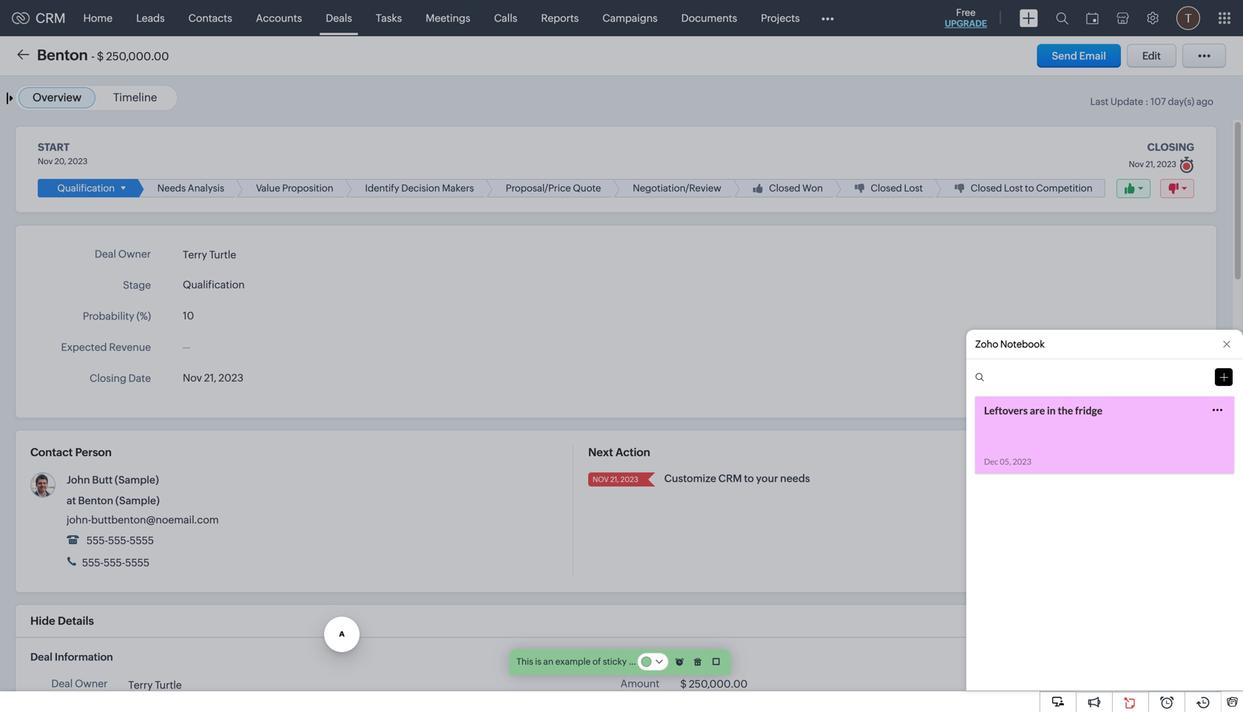 Task type: vqa. For each thing, say whether or not it's contained in the screenshot.
Team to the middle
no



Task type: describe. For each thing, give the bounding box(es) containing it.
customize crm to your needs link
[[665, 473, 810, 485]]

notebook
[[1001, 339, 1045, 350]]

1 vertical spatial 250,000.00
[[689, 679, 748, 691]]

proposal/price quote
[[506, 183, 601, 194]]

zoho
[[976, 339, 999, 350]]

john
[[67, 475, 90, 486]]

0 vertical spatial terry turtle
[[183, 249, 236, 261]]

next
[[588, 446, 613, 459]]

accounts link
[[244, 0, 314, 36]]

1 vertical spatial 5555
[[125, 557, 150, 569]]

0 vertical spatial terry
[[183, 249, 207, 261]]

john butt (sample)
[[67, 475, 159, 486]]

projects
[[761, 12, 800, 24]]

home link
[[71, 0, 124, 36]]

21, inside closing nov 21, 2023
[[1146, 160, 1156, 169]]

closing nov 21, 2023
[[1129, 141, 1195, 169]]

customize crm to your needs
[[665, 473, 810, 485]]

probability (%)
[[83, 311, 151, 322]]

1 horizontal spatial qualification
[[183, 279, 245, 291]]

0 horizontal spatial nov 21, 2023
[[183, 372, 244, 384]]

closing
[[90, 373, 126, 385]]

calls link
[[482, 0, 529, 36]]

decision
[[401, 183, 440, 194]]

2 vertical spatial 21,
[[610, 476, 619, 484]]

maximize image
[[713, 659, 720, 666]]

calendar image
[[1087, 12, 1099, 24]]

:
[[1146, 96, 1149, 107]]

john-buttbenton@noemail.com
[[67, 515, 219, 526]]

leads
[[136, 12, 165, 24]]

benton - $ 250,000.00
[[37, 47, 169, 64]]

closed for closed lost
[[871, 183, 902, 194]]

won
[[803, 183, 823, 194]]

campaigns link
[[591, 0, 670, 36]]

crm link
[[12, 11, 66, 26]]

value proposition
[[256, 183, 334, 194]]

negotiation/review
[[633, 183, 722, 194]]

20,
[[54, 157, 66, 166]]

1 horizontal spatial turtle
[[209, 249, 236, 261]]

to for your
[[744, 473, 754, 485]]

0 vertical spatial 5555
[[130, 535, 154, 547]]

107
[[1151, 96, 1166, 107]]

closed lost to competition
[[971, 183, 1093, 194]]

documents
[[682, 12, 738, 24]]

john-buttbenton@noemail.com link
[[67, 515, 219, 526]]

nov right "date"
[[183, 372, 202, 384]]

needs analysis
[[157, 183, 224, 194]]

meetings
[[426, 12, 471, 24]]

leads link
[[124, 0, 177, 36]]

zoho notebook
[[976, 339, 1045, 350]]

1 vertical spatial owner
[[75, 679, 108, 690]]

closed won
[[769, 183, 823, 194]]

send email
[[1052, 50, 1107, 62]]

reports link
[[529, 0, 591, 36]]

revenue
[[109, 342, 151, 354]]

search element
[[1047, 0, 1078, 36]]

benton (sample) link
[[78, 495, 160, 507]]

(%)
[[137, 311, 151, 322]]

contacts
[[188, 12, 232, 24]]

quote
[[573, 183, 601, 194]]

value
[[256, 183, 280, 194]]

contacts link
[[177, 0, 244, 36]]

0 horizontal spatial terry
[[128, 680, 153, 692]]

10
[[183, 310, 194, 322]]

overview
[[33, 91, 82, 104]]

1 vertical spatial 555-555-5555
[[80, 557, 150, 569]]

email
[[1080, 50, 1107, 62]]

contact
[[30, 446, 73, 459]]

identify
[[365, 183, 400, 194]]

makers
[[442, 183, 474, 194]]

customize
[[665, 473, 717, 485]]

delete image
[[694, 658, 702, 667]]

your
[[756, 473, 779, 485]]

deal information
[[30, 652, 113, 664]]

last
[[1091, 96, 1109, 107]]

search image
[[1056, 12, 1069, 24]]

identify decision makers
[[365, 183, 474, 194]]

butt
[[92, 475, 113, 486]]

at
[[67, 495, 76, 507]]

edit button
[[1127, 44, 1177, 68]]

hide
[[30, 615, 55, 628]]

0 vertical spatial deal owner
[[95, 248, 151, 260]]

250,000.00 inside 'benton - $ 250,000.00'
[[106, 50, 169, 63]]

0 horizontal spatial crm
[[36, 11, 66, 26]]

competition
[[1037, 183, 1093, 194]]

needs
[[781, 473, 810, 485]]

meetings link
[[414, 0, 482, 36]]

1 horizontal spatial $
[[681, 679, 687, 691]]

ago
[[1197, 96, 1214, 107]]

timeline link
[[113, 91, 157, 104]]

calls
[[494, 12, 518, 24]]



Task type: locate. For each thing, give the bounding box(es) containing it.
send
[[1052, 50, 1078, 62]]

0 horizontal spatial turtle
[[155, 680, 182, 692]]

send email button
[[1038, 44, 1121, 68]]

0 vertical spatial turtle
[[209, 249, 236, 261]]

benton left - at the top of page
[[37, 47, 88, 64]]

buttbenton@noemail.com
[[91, 515, 219, 526]]

information
[[55, 652, 113, 664]]

qualification
[[57, 183, 115, 194], [183, 279, 245, 291]]

lost for closed lost to competition
[[1004, 183, 1023, 194]]

update
[[1111, 96, 1144, 107]]

nov inside start nov 20, 2023
[[38, 157, 53, 166]]

crm
[[36, 11, 66, 26], [719, 473, 742, 485]]

1 horizontal spatial 250,000.00
[[689, 679, 748, 691]]

0 vertical spatial 555-555-5555
[[84, 535, 154, 547]]

day(s)
[[1168, 96, 1195, 107]]

nov down update
[[1129, 160, 1144, 169]]

nov 21, 2023
[[183, 372, 244, 384], [593, 476, 639, 484]]

(sample) up john-buttbenton@noemail.com link
[[115, 495, 160, 507]]

0 vertical spatial 21,
[[1146, 160, 1156, 169]]

to for competition
[[1025, 183, 1035, 194]]

2 lost from the left
[[1004, 183, 1023, 194]]

0 vertical spatial qualification
[[57, 183, 115, 194]]

1 vertical spatial terry
[[128, 680, 153, 692]]

1 horizontal spatial terry turtle
[[183, 249, 236, 261]]

john-
[[67, 515, 91, 526]]

stage
[[123, 280, 151, 291]]

21,
[[1146, 160, 1156, 169], [204, 372, 217, 384], [610, 476, 619, 484]]

last update : 107 day(s) ago
[[1091, 96, 1214, 107]]

$ right - at the top of page
[[97, 50, 104, 63]]

0 vertical spatial owner
[[118, 248, 151, 260]]

owner up stage
[[118, 248, 151, 260]]

1 vertical spatial qualification
[[183, 279, 245, 291]]

1 vertical spatial deal
[[30, 652, 52, 664]]

(sample)
[[115, 475, 159, 486], [115, 495, 160, 507]]

0 horizontal spatial $
[[97, 50, 104, 63]]

needs
[[157, 183, 186, 194]]

1 vertical spatial deal owner
[[51, 679, 108, 690]]

campaigns
[[603, 12, 658, 24]]

closed lost
[[871, 183, 923, 194]]

21, down the next action
[[610, 476, 619, 484]]

upgrade
[[945, 19, 988, 29]]

deal down hide
[[30, 652, 52, 664]]

1 vertical spatial (sample)
[[115, 495, 160, 507]]

0 vertical spatial crm
[[36, 11, 66, 26]]

250,000.00 down maximize 'image' on the bottom right of the page
[[689, 679, 748, 691]]

1 vertical spatial $
[[681, 679, 687, 691]]

logo image
[[12, 12, 30, 24]]

qualification down 20,
[[57, 183, 115, 194]]

2 closed from the left
[[871, 183, 902, 194]]

closed for closed won
[[769, 183, 801, 194]]

tasks link
[[364, 0, 414, 36]]

deal owner up stage
[[95, 248, 151, 260]]

0 vertical spatial nov 21, 2023
[[183, 372, 244, 384]]

0 vertical spatial (sample)
[[115, 475, 159, 486]]

action
[[616, 446, 651, 459]]

hide details
[[30, 615, 94, 628]]

free upgrade
[[945, 7, 988, 29]]

1 vertical spatial turtle
[[155, 680, 182, 692]]

$  250,000.00
[[681, 679, 748, 691]]

250,000.00
[[106, 50, 169, 63], [689, 679, 748, 691]]

-
[[91, 50, 95, 63]]

reminder image
[[676, 658, 684, 667]]

555-
[[86, 535, 108, 547], [108, 535, 130, 547], [82, 557, 104, 569], [104, 557, 125, 569]]

projects link
[[749, 0, 812, 36]]

analysis
[[188, 183, 224, 194]]

expected revenue
[[61, 342, 151, 354]]

nov inside closing nov 21, 2023
[[1129, 160, 1144, 169]]

closed for closed lost to competition
[[971, 183, 1003, 194]]

nov down next
[[593, 476, 609, 484]]

at benton (sample)
[[67, 495, 160, 507]]

deal owner down 'information'
[[51, 679, 108, 690]]

closing
[[1148, 141, 1195, 153]]

0 vertical spatial to
[[1025, 183, 1035, 194]]

nov left 20,
[[38, 157, 53, 166]]

1 horizontal spatial crm
[[719, 473, 742, 485]]

1 horizontal spatial to
[[1025, 183, 1035, 194]]

555-555-5555
[[84, 535, 154, 547], [80, 557, 150, 569]]

0 vertical spatial $
[[97, 50, 104, 63]]

documents link
[[670, 0, 749, 36]]

(sample) for john butt (sample)
[[115, 475, 159, 486]]

0 horizontal spatial to
[[744, 473, 754, 485]]

0 horizontal spatial terry turtle
[[128, 680, 182, 692]]

proposal/price
[[506, 183, 571, 194]]

tasks
[[376, 12, 402, 24]]

$ inside 'benton - $ 250,000.00'
[[97, 50, 104, 63]]

profile element
[[1168, 0, 1210, 36]]

closing date
[[90, 373, 151, 385]]

reports
[[541, 12, 579, 24]]

benton down butt
[[78, 495, 113, 507]]

0 vertical spatial 250,000.00
[[106, 50, 169, 63]]

overview link
[[33, 91, 82, 104]]

deals
[[326, 12, 352, 24]]

(sample) up the benton (sample) link
[[115, 475, 159, 486]]

owner down 'information'
[[75, 679, 108, 690]]

1 horizontal spatial lost
[[1004, 183, 1023, 194]]

21, down closing
[[1146, 160, 1156, 169]]

2023 inside start nov 20, 2023
[[68, 157, 88, 166]]

1 vertical spatial terry turtle
[[128, 680, 182, 692]]

250,000.00 down leads
[[106, 50, 169, 63]]

1 vertical spatial crm
[[719, 473, 742, 485]]

timeline
[[113, 91, 157, 104]]

0 horizontal spatial qualification
[[57, 183, 115, 194]]

proposition
[[282, 183, 334, 194]]

deal down deal information
[[51, 679, 73, 690]]

2023 inside closing nov 21, 2023
[[1157, 160, 1177, 169]]

qualification up the 10
[[183, 279, 245, 291]]

2 horizontal spatial 21,
[[1146, 160, 1156, 169]]

1 horizontal spatial 21,
[[610, 476, 619, 484]]

deal owner
[[95, 248, 151, 260], [51, 679, 108, 690]]

1 lost from the left
[[904, 183, 923, 194]]

1 horizontal spatial terry
[[183, 249, 207, 261]]

expected
[[61, 342, 107, 354]]

1 vertical spatial nov 21, 2023
[[593, 476, 639, 484]]

lost for closed lost
[[904, 183, 923, 194]]

crm right the logo
[[36, 11, 66, 26]]

contact person
[[30, 446, 112, 459]]

terry turtle
[[183, 249, 236, 261], [128, 680, 182, 692]]

0 horizontal spatial lost
[[904, 183, 923, 194]]

free
[[957, 7, 976, 18]]

0 horizontal spatial 250,000.00
[[106, 50, 169, 63]]

hide details link
[[30, 615, 94, 628]]

1 closed from the left
[[769, 183, 801, 194]]

1 horizontal spatial owner
[[118, 248, 151, 260]]

accounts
[[256, 12, 302, 24]]

next action
[[588, 446, 651, 459]]

1 horizontal spatial nov 21, 2023
[[593, 476, 639, 484]]

0 vertical spatial benton
[[37, 47, 88, 64]]

nov 21, 2023 down the 10
[[183, 372, 244, 384]]

3 closed from the left
[[971, 183, 1003, 194]]

amount
[[621, 679, 660, 690]]

this is an example of sticky note!
[[517, 657, 651, 667]]

nov
[[38, 157, 53, 166], [1129, 160, 1144, 169], [183, 372, 202, 384], [593, 476, 609, 484]]

start
[[38, 141, 70, 153]]

5555
[[130, 535, 154, 547], [125, 557, 150, 569]]

1 vertical spatial to
[[744, 473, 754, 485]]

21, right "date"
[[204, 372, 217, 384]]

probability
[[83, 311, 134, 322]]

0 horizontal spatial owner
[[75, 679, 108, 690]]

(sample) for at benton (sample)
[[115, 495, 160, 507]]

1 horizontal spatial closed
[[871, 183, 902, 194]]

$ down reminder icon on the right of the page
[[681, 679, 687, 691]]

2023
[[68, 157, 88, 166], [1157, 160, 1177, 169], [219, 372, 244, 384], [621, 476, 639, 484]]

$
[[97, 50, 104, 63], [681, 679, 687, 691]]

home
[[83, 12, 113, 24]]

deals link
[[314, 0, 364, 36]]

to left 'your'
[[744, 473, 754, 485]]

edit
[[1143, 50, 1161, 62]]

nov 21, 2023 down the next action
[[593, 476, 639, 484]]

to left competition
[[1025, 183, 1035, 194]]

john butt (sample) link
[[67, 475, 159, 486]]

1 vertical spatial benton
[[78, 495, 113, 507]]

0 vertical spatial deal
[[95, 248, 116, 260]]

crm left 'your'
[[719, 473, 742, 485]]

0 horizontal spatial 21,
[[204, 372, 217, 384]]

start nov 20, 2023
[[38, 141, 88, 166]]

1 vertical spatial 21,
[[204, 372, 217, 384]]

profile image
[[1177, 6, 1201, 30]]

deal up "probability"
[[95, 248, 116, 260]]

2 vertical spatial deal
[[51, 679, 73, 690]]

0 horizontal spatial closed
[[769, 183, 801, 194]]

2 horizontal spatial closed
[[971, 183, 1003, 194]]



